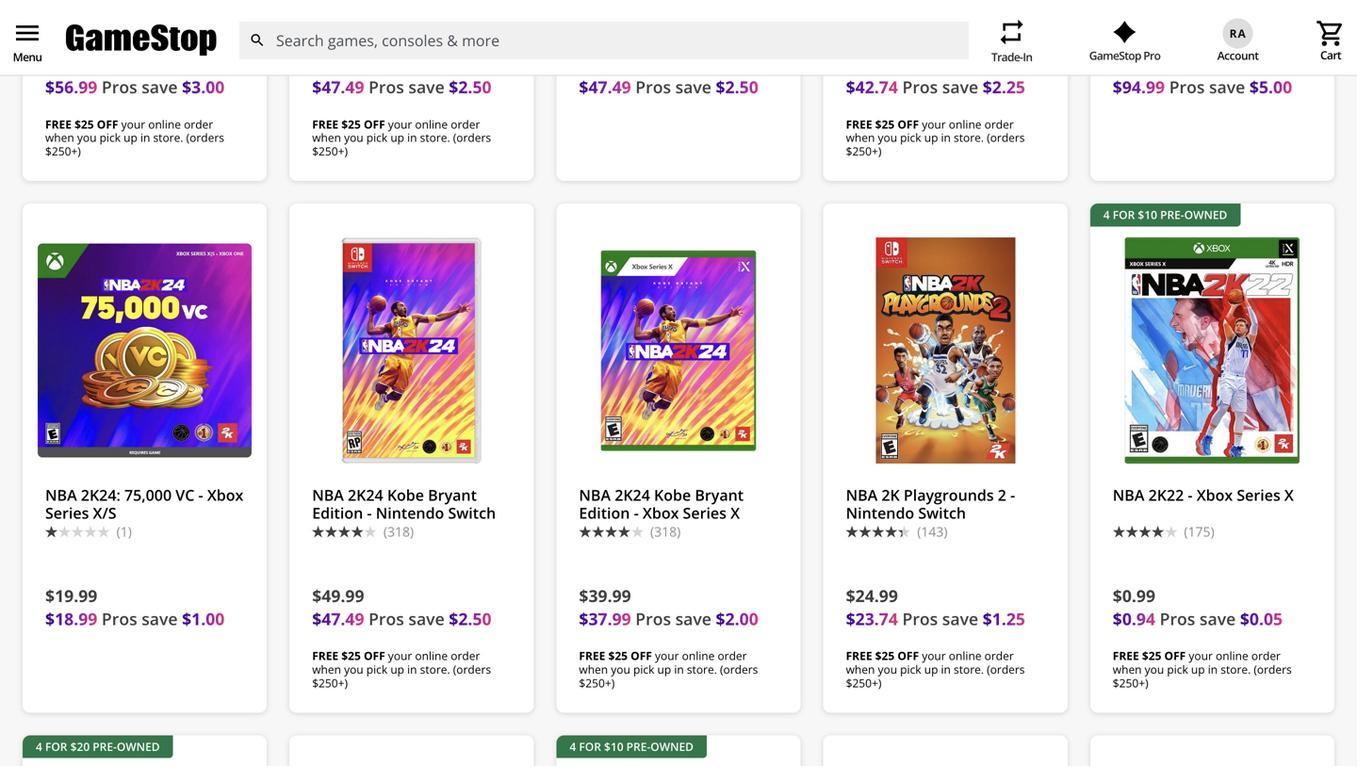 Task type: locate. For each thing, give the bounding box(es) containing it.
store
[[70, 43, 102, 61], [331, 43, 363, 61]]

cart
[[1320, 47, 1341, 63]]

(orders down $2.25
[[987, 130, 1025, 145]]

2 bryant from the left
[[695, 485, 744, 505]]

(143)
[[917, 523, 948, 541]]

new releases
[[393, 43, 476, 61]]

0 horizontal spatial 2k24
[[348, 485, 383, 505]]

search button
[[238, 22, 276, 59]]

2 (318) from the left
[[650, 523, 681, 541]]

0 horizontal spatial nintendo
[[376, 503, 444, 523]]

your down new
[[388, 116, 412, 132]]

$2.50
[[449, 76, 492, 98], [716, 76, 758, 98], [449, 607, 492, 630]]

1 horizontal spatial for
[[579, 739, 601, 754]]

2k24
[[348, 485, 383, 505], [615, 485, 650, 505]]

$47.49
[[312, 76, 364, 98], [579, 76, 631, 98], [312, 607, 364, 630]]

x/s
[[93, 503, 116, 523]]

0 horizontal spatial series
[[45, 503, 89, 523]]

delivery
[[211, 43, 260, 61]]

1 horizontal spatial xbox
[[643, 503, 679, 523]]

$19.99
[[45, 584, 97, 607]]

1 horizontal spatial $10
[[1138, 207, 1157, 222]]

2k24 inside nba 2k24 kobe bryant edition - xbox series x
[[615, 485, 650, 505]]

2 nintendo from the left
[[846, 503, 914, 523]]

1 horizontal spatial bryant
[[695, 485, 744, 505]]

0 horizontal spatial bryant
[[428, 485, 477, 505]]

gamestop pro icon image
[[1113, 21, 1137, 43]]

collectibles
[[692, 43, 760, 61]]

in down new
[[407, 130, 417, 145]]

store. down $42.74 pros save $2.25
[[954, 130, 984, 145]]

you
[[77, 130, 97, 145], [344, 130, 363, 145], [878, 130, 897, 145], [344, 662, 363, 677], [611, 662, 630, 677], [878, 662, 897, 677], [1145, 662, 1164, 677]]

$23.74 pros save $1.25
[[846, 607, 1025, 630]]

top
[[506, 43, 528, 61]]

nba inside nba 2k playgrounds 2 - nintendo switch
[[846, 485, 878, 505]]

ra
[[1229, 25, 1247, 41]]

store. down $3.00 on the top left of the page
[[153, 130, 183, 145]]

0 horizontal spatial 4
[[36, 739, 42, 754]]

you down "digital store" on the top
[[344, 130, 363, 145]]

2 $47.49 pros save $2.50 from the left
[[579, 76, 758, 98]]

top deals link
[[506, 43, 564, 61]]

when
[[45, 130, 74, 145], [312, 130, 341, 145], [846, 130, 875, 145], [312, 662, 341, 677], [579, 662, 608, 677], [846, 662, 875, 677], [1113, 662, 1142, 677]]

$0.99
[[1113, 584, 1156, 607]]

online down $23.74 pros save $1.25
[[949, 648, 982, 664]]

0 horizontal spatial $47.49 pros save $2.50
[[312, 76, 492, 98]]

track
[[1071, 43, 1102, 61]]

2k22
[[1148, 485, 1184, 505]]

shop my store
[[15, 43, 102, 61]]

1 horizontal spatial kobe
[[654, 485, 691, 505]]

your online order when you pick up in store. (orders $250+) down $42.74 pros save $2.25
[[846, 116, 1025, 159]]

1 horizontal spatial 4
[[570, 739, 576, 754]]

0 horizontal spatial kobe
[[387, 485, 424, 505]]

5 nba from the left
[[1113, 485, 1145, 505]]

bryant for $2.00
[[695, 485, 744, 505]]

you down $49.99 $47.49 pros save $2.50
[[344, 662, 363, 677]]

switch inside nba 2k24 kobe bryant edition - nintendo switch
[[448, 503, 496, 523]]

center
[[1303, 43, 1342, 61]]

deals
[[531, 43, 564, 61]]

1 horizontal spatial 4 for $10 pre-owned
[[1103, 207, 1227, 222]]

nba inside nba 2k24 kobe bryant edition - nintendo switch
[[312, 485, 344, 505]]

edition inside nba 2k24 kobe bryant edition - nintendo switch
[[312, 503, 363, 523]]

bryant inside nba 2k24 kobe bryant edition - nintendo switch
[[428, 485, 477, 505]]

2k24 for $37.99
[[615, 485, 650, 505]]

switch
[[448, 503, 496, 523], [918, 503, 966, 523]]

order down $0.05
[[1251, 648, 1281, 664]]

save inside the $0.99 $0.94 pros save $0.05
[[1200, 607, 1236, 630]]

pick
[[100, 130, 121, 145], [366, 130, 388, 145], [900, 130, 921, 145], [366, 662, 388, 677], [633, 662, 654, 677], [900, 662, 921, 677], [1167, 662, 1188, 677]]

1 horizontal spatial edition
[[579, 503, 630, 523]]

- inside nba 2k24 kobe bryant edition - nintendo switch
[[367, 503, 372, 523]]

$47.49 pros save $2.50 down new
[[312, 76, 492, 98]]

nintendo inside nba 2k24 kobe bryant edition - nintendo switch
[[376, 503, 444, 523]]

0 horizontal spatial pre-
[[93, 739, 117, 754]]

(318) up $37.99 pros save $2.00
[[650, 523, 681, 541]]

nba 2k playgrounds 2 - nintendo switch image
[[838, 238, 1053, 464]]

your down "$59.99 $56.99 pros save $3.00"
[[121, 116, 145, 132]]

0 horizontal spatial xbox
[[207, 485, 243, 505]]

2k24 for $47.49
[[348, 485, 383, 505]]

online down $37.99 pros save $2.00
[[682, 648, 715, 664]]

your
[[121, 116, 145, 132], [388, 116, 412, 132], [922, 116, 946, 132], [388, 648, 412, 664], [655, 648, 679, 664], [922, 648, 946, 664], [1189, 648, 1213, 664]]

online down $49.99 $47.49 pros save $2.50
[[415, 648, 448, 664]]

1 horizontal spatial nintendo
[[846, 503, 914, 523]]

1 horizontal spatial series
[[683, 503, 727, 523]]

free down $37.99
[[579, 648, 605, 664]]

pros
[[102, 76, 137, 98], [369, 76, 404, 98], [636, 76, 671, 98], [902, 76, 938, 98], [1169, 76, 1205, 98], [102, 607, 137, 630], [369, 607, 404, 630], [636, 607, 671, 630], [902, 607, 938, 630], [1160, 607, 1195, 630]]

0 horizontal spatial for
[[45, 739, 67, 754]]

1 edition from the left
[[312, 503, 363, 523]]

edition
[[312, 503, 363, 523], [579, 503, 630, 523]]

nba for $37.99
[[579, 485, 611, 505]]

(orders down $3.00 on the top left of the page
[[186, 130, 224, 145]]

free
[[45, 116, 72, 132], [312, 116, 338, 132], [846, 116, 872, 132], [312, 648, 338, 664], [579, 648, 605, 664], [846, 648, 872, 664], [1113, 648, 1139, 664]]

$47.49 pros save $2.50 down owned
[[579, 76, 758, 98]]

top deals
[[506, 43, 564, 61]]

free down $56.99
[[45, 116, 72, 132]]

for
[[1113, 207, 1135, 222], [45, 739, 67, 754], [579, 739, 601, 754]]

store right "my"
[[70, 43, 102, 61]]

store. down $0.05
[[1221, 662, 1251, 677]]

1 horizontal spatial store
[[331, 43, 363, 61]]

ben white payload center
[[1192, 43, 1342, 61]]

$49.99
[[312, 52, 364, 75], [579, 52, 631, 75], [312, 584, 364, 607]]

2 horizontal spatial 4
[[1103, 207, 1110, 222]]

store.
[[153, 130, 183, 145], [420, 130, 450, 145], [954, 130, 984, 145], [420, 662, 450, 677], [687, 662, 717, 677], [954, 662, 984, 677], [1221, 662, 1251, 677]]

store. down $37.99 pros save $2.00
[[687, 662, 717, 677]]

nba for $0.94
[[1113, 485, 1145, 505]]

(orders
[[186, 130, 224, 145], [453, 130, 491, 145], [987, 130, 1025, 145], [453, 662, 491, 677], [720, 662, 758, 677], [987, 662, 1025, 677], [1254, 662, 1292, 677]]

xbox
[[207, 485, 243, 505], [1197, 485, 1233, 505], [643, 503, 679, 523]]

1 switch from the left
[[448, 503, 496, 523]]

playgrounds
[[904, 485, 994, 505]]

free down $23.74
[[846, 648, 872, 664]]

$37.99 pros save $2.00
[[579, 607, 758, 630]]

0 horizontal spatial $10
[[604, 739, 624, 754]]

3 nba from the left
[[579, 485, 611, 505]]

nba inside "nba 2k24: 75,000 vc - xbox series x/s"
[[45, 485, 77, 505]]

2 nba from the left
[[312, 485, 344, 505]]

$19.99 $18.99 pros save $1.00
[[45, 584, 225, 630]]

nba 2k24 kobe bryant edition - xbox series x
[[579, 485, 744, 523]]

2 2k24 from the left
[[615, 485, 650, 505]]

1 horizontal spatial 2k24
[[615, 485, 650, 505]]

1 nintendo from the left
[[376, 503, 444, 523]]

gamestop image
[[66, 22, 217, 58]]

shopping_cart
[[1316, 18, 1346, 48]]

1 kobe from the left
[[387, 485, 424, 505]]

- inside nba 2k24 kobe bryant edition - xbox series x
[[634, 503, 639, 523]]

series
[[1237, 485, 1281, 505], [45, 503, 89, 523], [683, 503, 727, 523]]

kobe for $47.49
[[387, 485, 424, 505]]

$25
[[75, 116, 94, 132], [341, 116, 361, 132], [875, 116, 895, 132], [341, 648, 361, 664], [608, 648, 628, 664], [875, 648, 895, 664], [1142, 648, 1162, 664]]

kobe inside nba 2k24 kobe bryant edition - xbox series x
[[654, 485, 691, 505]]

1 horizontal spatial pre-
[[626, 739, 651, 754]]

2 kobe from the left
[[654, 485, 691, 505]]

consoles
[[790, 43, 844, 61]]

(318) up $49.99 $47.49 pros save $2.50
[[383, 523, 414, 541]]

store right digital
[[331, 43, 363, 61]]

free $25 off down $49.99 $47.49 pros save $2.50
[[312, 648, 385, 664]]

up down $23.74 pros save $1.25
[[924, 662, 938, 677]]

digital
[[290, 43, 328, 61]]

4 for $20 pre-owned
[[36, 739, 160, 754]]

2 edition from the left
[[579, 503, 630, 523]]

off
[[97, 116, 118, 132], [364, 116, 385, 132], [898, 116, 919, 132], [364, 648, 385, 664], [631, 648, 652, 664], [898, 648, 919, 664], [1164, 648, 1186, 664]]

1 (318) from the left
[[383, 523, 414, 541]]

nba
[[45, 485, 77, 505], [312, 485, 344, 505], [579, 485, 611, 505], [846, 485, 878, 505], [1113, 485, 1145, 505]]

(175)
[[1184, 523, 1215, 541]]

owned
[[1184, 207, 1227, 222], [117, 739, 160, 754], [651, 739, 694, 754]]

nba inside nba 2k24 kobe bryant edition - xbox series x
[[579, 485, 611, 505]]

- inside "nba 2k24: 75,000 vc - xbox series x/s"
[[198, 485, 203, 505]]

nba 2k24 kobe bryant edition - nintendo switch
[[312, 485, 496, 523]]

online down $42.74 pros save $2.25
[[949, 116, 982, 132]]

$1.00
[[182, 607, 225, 630]]

up down the $0.99 $0.94 pros save $0.05 at the bottom
[[1191, 662, 1205, 677]]

1 vertical spatial $10
[[604, 739, 624, 754]]

menu menu
[[12, 18, 42, 65]]

search
[[249, 32, 266, 49]]

1 horizontal spatial switch
[[918, 503, 966, 523]]

nba 2k24 kobe bryant edition - xbox series x image
[[571, 238, 786, 464]]

(318) for $37.99
[[650, 523, 681, 541]]

online
[[148, 116, 181, 132], [415, 116, 448, 132], [949, 116, 982, 132], [415, 648, 448, 664], [682, 648, 715, 664], [949, 648, 982, 664], [1216, 648, 1249, 664]]

in down $37.99 pros save $2.00
[[674, 662, 684, 677]]

2 horizontal spatial pre-
[[1160, 207, 1184, 222]]

pros inside $99.99 $94.99 pros save $5.00
[[1169, 76, 1205, 98]]

2 store from the left
[[331, 43, 363, 61]]

bryant inside nba 2k24 kobe bryant edition - xbox series x
[[695, 485, 744, 505]]

edition inside nba 2k24 kobe bryant edition - xbox series x
[[579, 503, 630, 523]]

2k24 inside nba 2k24 kobe bryant edition - nintendo switch
[[348, 485, 383, 505]]

white
[[1218, 43, 1251, 61]]

day
[[184, 43, 208, 61]]

nintendo inside nba 2k playgrounds 2 - nintendo switch
[[846, 503, 914, 523]]

same
[[148, 43, 181, 61]]

0 horizontal spatial 4 for $10 pre-owned
[[570, 739, 694, 754]]

2k24:
[[81, 485, 120, 505]]

video games
[[874, 43, 953, 61]]

0 horizontal spatial x
[[730, 503, 740, 523]]

search search field
[[238, 22, 969, 59]]

2 switch from the left
[[918, 503, 966, 523]]

pre-
[[1160, 207, 1184, 222], [93, 739, 117, 754], [626, 739, 651, 754]]

4 nba from the left
[[846, 485, 878, 505]]

1 2k24 from the left
[[348, 485, 383, 505]]

store. down $23.74 pros save $1.25
[[954, 662, 984, 677]]

1 bryant from the left
[[428, 485, 477, 505]]

nba 2k24 kobe bryant edition - nintendo switch image
[[305, 238, 519, 464]]

0 horizontal spatial switch
[[448, 503, 496, 523]]

kobe inside nba 2k24 kobe bryant edition - nintendo switch
[[387, 485, 424, 505]]

pros inside $49.99 $47.49 pros save $2.50
[[369, 607, 404, 630]]

1 vertical spatial 4 for $10 pre-owned
[[570, 739, 694, 754]]

up down new
[[390, 130, 404, 145]]

menu
[[13, 49, 42, 65]]

pros inside the $0.99 $0.94 pros save $0.05
[[1160, 607, 1195, 630]]

1 nba from the left
[[45, 485, 77, 505]]

(orders down releases
[[453, 130, 491, 145]]

1 horizontal spatial (318)
[[650, 523, 681, 541]]

0 horizontal spatial edition
[[312, 503, 363, 523]]

bryant for $2.50
[[428, 485, 477, 505]]

$10
[[1138, 207, 1157, 222], [604, 739, 624, 754]]

0 horizontal spatial (318)
[[383, 523, 414, 541]]

in down $42.74 pros save $2.25
[[941, 130, 951, 145]]

1 horizontal spatial $47.49 pros save $2.50
[[579, 76, 758, 98]]

0 horizontal spatial store
[[70, 43, 102, 61]]

(318)
[[383, 523, 414, 541], [650, 523, 681, 541]]

series inside "nba 2k24: 75,000 vc - xbox series x/s"
[[45, 503, 89, 523]]

-
[[198, 485, 203, 505], [1010, 485, 1015, 505], [1188, 485, 1193, 505], [367, 503, 372, 523], [634, 503, 639, 523]]



Task type: describe. For each thing, give the bounding box(es) containing it.
pros inside "$59.99 $56.99 pros save $3.00"
[[102, 76, 137, 98]]

gamestop pro link
[[1089, 21, 1160, 63]]

1 horizontal spatial owned
[[651, 739, 694, 754]]

$2.50 inside $49.99 $47.49 pros save $2.50
[[449, 607, 492, 630]]

digital store
[[290, 43, 363, 61]]

consoles link
[[790, 43, 844, 61]]

edition for $47.49
[[312, 503, 363, 523]]

(318) for $47.49
[[383, 523, 414, 541]]

gamestop
[[1089, 48, 1141, 63]]

$0.99 $0.94 pros save $0.05
[[1113, 584, 1283, 630]]

order
[[1105, 43, 1140, 61]]

$49.99 inside $49.99 $47.49 pros save $2.50
[[312, 584, 364, 607]]

$42.74 pros save $2.25
[[846, 76, 1025, 98]]

free down $0.94
[[1113, 648, 1139, 664]]

$2.00
[[716, 607, 758, 630]]

nba 2k22 - xbox series x image
[[1105, 238, 1319, 464]]

(orders down $49.99 $47.49 pros save $2.50
[[453, 662, 491, 677]]

trade-
[[991, 49, 1023, 64]]

free $25 off down $37.99
[[579, 648, 652, 664]]

repeat
[[997, 17, 1027, 47]]

$25 down $0.94
[[1142, 648, 1162, 664]]

$20
[[70, 739, 90, 754]]

$25 down $42.74
[[875, 116, 895, 132]]

free $25 off down $23.74
[[846, 648, 919, 664]]

$3.00
[[182, 76, 225, 98]]

nba 2k playgrounds 2 - nintendo switch
[[846, 485, 1015, 523]]

your down $42.74 pros save $2.25
[[922, 116, 946, 132]]

$2.25
[[983, 76, 1025, 98]]

$49.99 $47.49 pros save $2.50
[[312, 584, 492, 630]]

(1)
[[117, 523, 132, 541]]

$25 down $49.99 $47.49 pros save $2.50
[[341, 648, 361, 664]]

gamestop pro
[[1089, 48, 1160, 63]]

$44.99
[[846, 52, 898, 75]]

account
[[1217, 47, 1259, 63]]

kobe for $37.99
[[654, 485, 691, 505]]

up down $37.99 pros save $2.00
[[657, 662, 671, 677]]

$42.74
[[846, 76, 898, 98]]

your online order when you pick up in store. (orders $250+) down $37.99 pros save $2.00
[[579, 648, 758, 691]]

order down $49.99 $47.49 pros save $2.50
[[451, 648, 480, 664]]

save inside $49.99 $47.49 pros save $2.50
[[408, 607, 445, 630]]

pre-owned
[[595, 43, 662, 61]]

$25 down $37.99
[[608, 648, 628, 664]]

your online order when you pick up in store. (orders $250+) down "$59.99 $56.99 pros save $3.00"
[[45, 116, 224, 159]]

you down $37.99
[[611, 662, 630, 677]]

ben white payload center link
[[1171, 43, 1342, 61]]

$59.99
[[45, 52, 97, 75]]

in down "$59.99 $56.99 pros save $3.00"
[[140, 130, 150, 145]]

$5.00
[[1250, 76, 1292, 98]]

nba for $47.49
[[312, 485, 344, 505]]

pre-owned link
[[595, 43, 662, 61]]

repeat trade-in
[[991, 17, 1032, 64]]

your down $37.99 pros save $2.00
[[655, 648, 679, 664]]

online down $0.05
[[1216, 648, 1249, 664]]

(orders down "$2.00"
[[720, 662, 758, 677]]

save inside "$59.99 $56.99 pros save $3.00"
[[142, 76, 178, 98]]

you down $56.99
[[77, 130, 97, 145]]

collectibles link
[[692, 43, 760, 61]]

store. down new releases link
[[420, 130, 450, 145]]

pre-
[[595, 43, 619, 61]]

order down releases
[[451, 116, 480, 132]]

$18.99
[[45, 607, 97, 630]]

owned
[[619, 43, 662, 61]]

75,000
[[124, 485, 172, 505]]

shopping_cart cart
[[1316, 18, 1346, 63]]

Search games, consoles & more search field
[[276, 22, 935, 59]]

x inside nba 2k24 kobe bryant edition - xbox series x
[[730, 503, 740, 523]]

menu
[[12, 18, 42, 48]]

2 horizontal spatial series
[[1237, 485, 1281, 505]]

$59.99 $56.99 pros save $3.00
[[45, 52, 225, 98]]

$25 down $23.74
[[875, 648, 895, 664]]

payload
[[1254, 43, 1300, 61]]

in down $49.99 $47.49 pros save $2.50
[[407, 662, 417, 677]]

$25 down the digital store link
[[341, 116, 361, 132]]

1 horizontal spatial x
[[1284, 485, 1294, 505]]

your online order when you pick up in store. (orders $250+) down new
[[312, 116, 491, 159]]

$94.99
[[1113, 76, 1165, 98]]

in down $23.74 pros save $1.25
[[941, 662, 951, 677]]

1 $47.49 pros save $2.50 from the left
[[312, 76, 492, 98]]

switch inside nba 2k playgrounds 2 - nintendo switch
[[918, 503, 966, 523]]

in down the $0.99 $0.94 pros save $0.05 at the bottom
[[1208, 662, 1218, 677]]

free $25 off down $42.74
[[846, 116, 919, 132]]

in
[[1023, 49, 1032, 64]]

save inside $99.99 $94.99 pros save $5.00
[[1209, 76, 1245, 98]]

- inside nba 2k playgrounds 2 - nintendo switch
[[1010, 485, 1015, 505]]

releases
[[423, 43, 476, 61]]

your down the $0.99 $0.94 pros save $0.05 at the bottom
[[1189, 648, 1213, 664]]

store. down $49.99 $47.49 pros save $2.50
[[420, 662, 450, 677]]

0 vertical spatial $10
[[1138, 207, 1157, 222]]

nba 2k22 - xbox series x
[[1113, 485, 1294, 505]]

shop
[[15, 43, 45, 61]]

free down $49.99 $47.49 pros save $2.50
[[312, 648, 338, 664]]

xbox inside "nba 2k24: 75,000 vc - xbox series x/s"
[[207, 485, 243, 505]]

up down $42.74 pros save $2.25
[[924, 130, 938, 145]]

order down $2.25
[[985, 116, 1014, 132]]

2 horizontal spatial for
[[1113, 207, 1135, 222]]

up down $49.99 $47.49 pros save $2.50
[[390, 662, 404, 677]]

my
[[48, 43, 67, 61]]

shop my store link
[[15, 43, 102, 61]]

your online order when you pick up in store. (orders $250+) down $23.74 pros save $1.25
[[846, 648, 1025, 691]]

your online order when you pick up in store. (orders $250+) down $49.99 $47.49 pros save $2.50
[[312, 648, 491, 691]]

video games link
[[874, 43, 953, 61]]

same day delivery link
[[148, 43, 260, 61]]

you down $42.74
[[878, 130, 897, 145]]

pro
[[1143, 48, 1160, 63]]

ben
[[1192, 43, 1215, 61]]

$0.05
[[1240, 607, 1283, 630]]

free $25 off down the digital store link
[[312, 116, 385, 132]]

1 store from the left
[[70, 43, 102, 61]]

$1.25
[[983, 607, 1025, 630]]

your down $49.99 $47.49 pros save $2.50
[[388, 648, 412, 664]]

track order link
[[1052, 43, 1140, 61]]

$24.99
[[846, 584, 898, 607]]

your down $23.74 pros save $1.25
[[922, 648, 946, 664]]

$56.99
[[45, 76, 97, 98]]

track order
[[1071, 43, 1140, 61]]

$39.99
[[579, 584, 631, 607]]

0 vertical spatial 4 for $10 pre-owned
[[1103, 207, 1227, 222]]

new
[[393, 43, 420, 61]]

order down $3.00 on the top left of the page
[[184, 116, 213, 132]]

pros inside $19.99 $18.99 pros save $1.00
[[102, 607, 137, 630]]

online down "$59.99 $56.99 pros save $3.00"
[[148, 116, 181, 132]]

online down new releases link
[[415, 116, 448, 132]]

edition for $37.99
[[579, 503, 630, 523]]

your online order when you pick up in store. (orders $250+) down the $0.99 $0.94 pros save $0.05 at the bottom
[[1113, 648, 1292, 691]]

$0.94
[[1113, 607, 1156, 630]]

vc
[[176, 485, 194, 505]]

free $25 off down $56.99
[[45, 116, 118, 132]]

save inside $19.99 $18.99 pros save $1.00
[[142, 607, 178, 630]]

$23.74
[[846, 607, 898, 630]]

(orders down $1.25 on the bottom
[[987, 662, 1025, 677]]

new releases link
[[393, 43, 476, 61]]

nba for $18.99
[[45, 485, 77, 505]]

up down "$59.99 $56.99 pros save $3.00"
[[124, 130, 137, 145]]

free down $42.74
[[846, 116, 872, 132]]

nba for $23.74
[[846, 485, 878, 505]]

xbox inside nba 2k24 kobe bryant edition - xbox series x
[[643, 503, 679, 523]]

nba 2k24: 75,000 vc - xbox series x/s image
[[38, 238, 252, 464]]

same day delivery
[[148, 43, 260, 61]]

digital store link
[[290, 43, 363, 61]]

$25 down $56.99
[[75, 116, 94, 132]]

(orders down $0.05
[[1254, 662, 1292, 677]]

$47.49 inside $49.99 $47.49 pros save $2.50
[[312, 607, 364, 630]]

2
[[998, 485, 1006, 505]]

free $25 off down $0.94
[[1113, 648, 1186, 664]]

0 horizontal spatial owned
[[117, 739, 160, 754]]

order down "$2.00"
[[718, 648, 747, 664]]

video
[[874, 43, 908, 61]]

nba 2k24: 75,000 vc - xbox series x/s
[[45, 485, 243, 523]]

you down $0.94
[[1145, 662, 1164, 677]]

$99.99 $94.99 pros save $5.00
[[1113, 52, 1292, 98]]

games
[[911, 43, 953, 61]]

you down $23.74
[[878, 662, 897, 677]]

2 horizontal spatial owned
[[1184, 207, 1227, 222]]

series inside nba 2k24 kobe bryant edition - xbox series x
[[683, 503, 727, 523]]

$37.99
[[579, 607, 631, 630]]

$99.99
[[1113, 52, 1165, 75]]

2k
[[882, 485, 900, 505]]

order down $1.25 on the bottom
[[985, 648, 1014, 664]]

2 horizontal spatial xbox
[[1197, 485, 1233, 505]]

free down the digital store link
[[312, 116, 338, 132]]



Task type: vqa. For each thing, say whether or not it's contained in the screenshot.
'search field'
no



